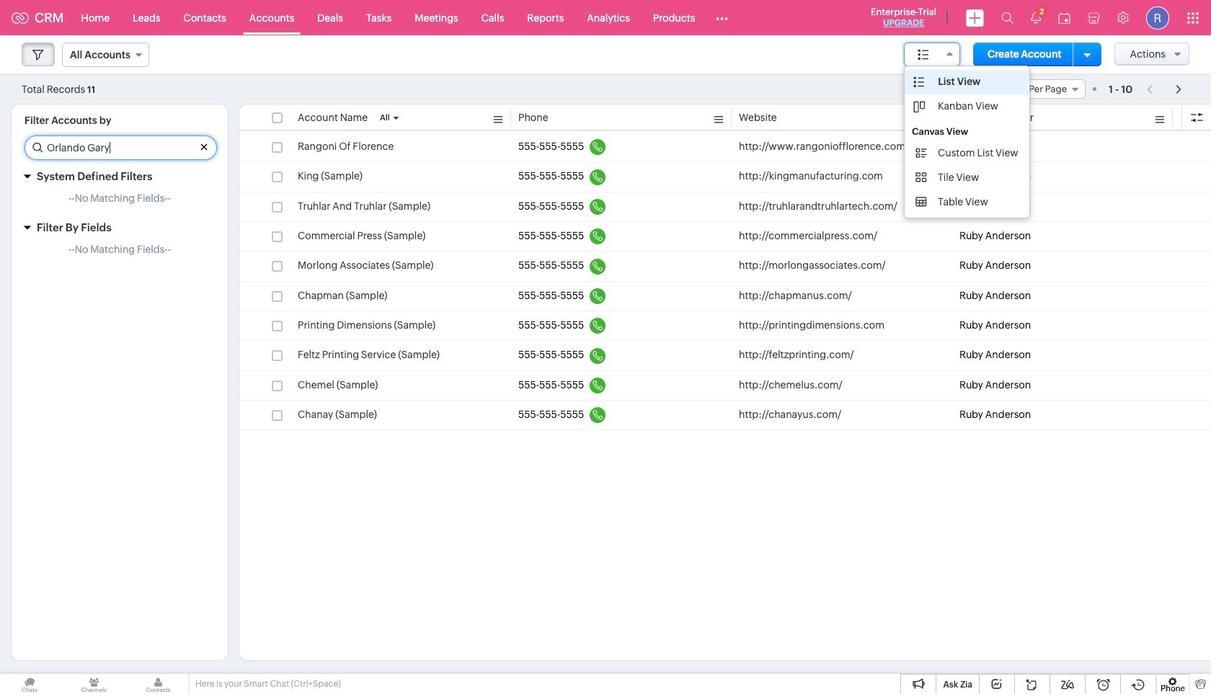 Task type: locate. For each thing, give the bounding box(es) containing it.
profile image
[[1147, 6, 1170, 29]]

size image
[[914, 100, 925, 113], [916, 171, 928, 184]]

create menu image
[[966, 9, 984, 26]]

signals element
[[1023, 0, 1050, 35]]

2 region from the top
[[12, 240, 228, 266]]

logo image
[[12, 12, 29, 23]]

search image
[[1002, 12, 1014, 24]]

region
[[12, 189, 228, 215], [12, 240, 228, 266]]

row group
[[239, 133, 1212, 431]]

1 vertical spatial region
[[12, 240, 228, 266]]

list box
[[905, 66, 1030, 218]]

Other Modules field
[[707, 6, 738, 29]]

0 vertical spatial region
[[12, 189, 228, 215]]

size image
[[918, 48, 930, 61], [914, 76, 925, 89], [916, 146, 928, 159], [916, 195, 928, 208]]

profile element
[[1138, 0, 1178, 35]]

channels image
[[64, 674, 124, 695]]

None field
[[62, 43, 149, 67], [904, 43, 961, 66], [971, 79, 1086, 99], [62, 43, 149, 67], [904, 43, 961, 66], [971, 79, 1086, 99]]



Task type: describe. For each thing, give the bounding box(es) containing it.
calendar image
[[1059, 12, 1071, 23]]

0 vertical spatial size image
[[914, 100, 925, 113]]

contacts image
[[129, 674, 188, 695]]

1 vertical spatial size image
[[916, 171, 928, 184]]

search element
[[993, 0, 1023, 35]]

1 region from the top
[[12, 189, 228, 215]]

create menu element
[[958, 0, 993, 35]]

chats image
[[0, 674, 59, 695]]

Search text field
[[25, 136, 216, 159]]



Task type: vqa. For each thing, say whether or not it's contained in the screenshot.
logo
yes



